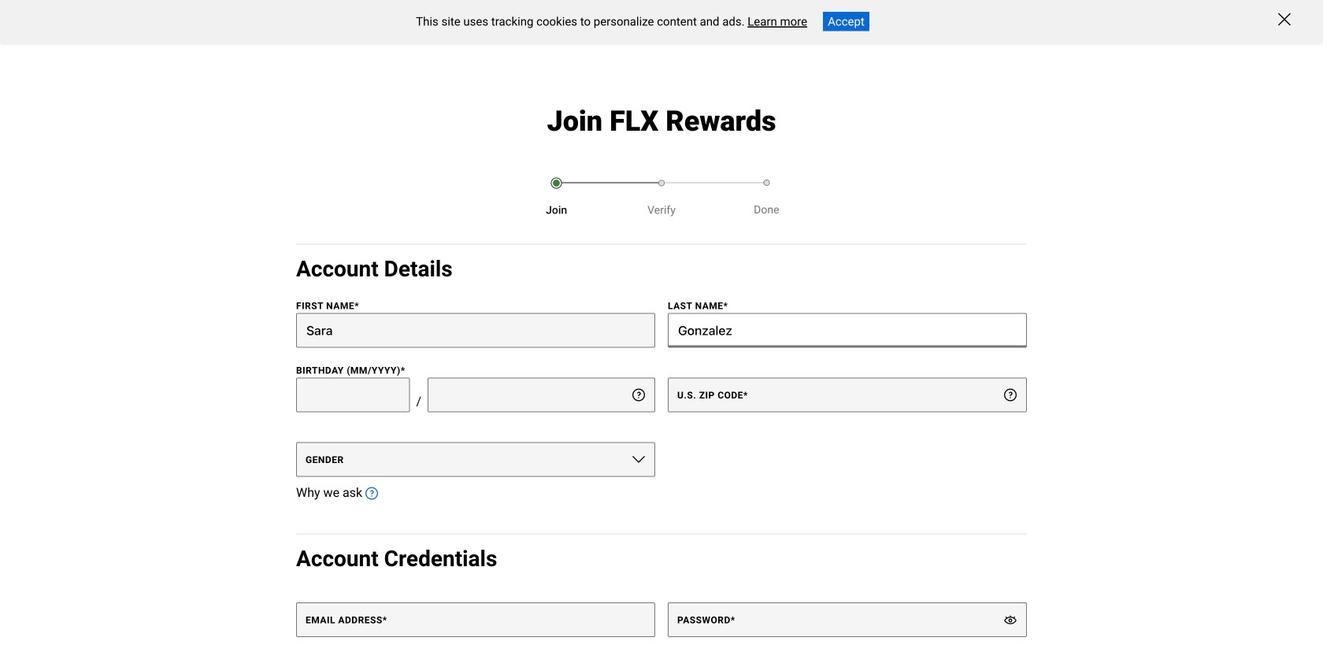 Task type: describe. For each thing, give the bounding box(es) containing it.
inactive image
[[659, 180, 665, 186]]

cookie banner region
[[0, 0, 1324, 43]]

1 vertical spatial more information image
[[366, 487, 378, 500]]

1 horizontal spatial more information image
[[633, 389, 645, 401]]



Task type: vqa. For each thing, say whether or not it's contained in the screenshot.
'Cookie banner' region
yes



Task type: locate. For each thing, give the bounding box(es) containing it.
None text field
[[668, 378, 1027, 412]]

None text field
[[296, 313, 656, 348], [668, 313, 1027, 348], [296, 378, 410, 412], [428, 378, 656, 412], [296, 313, 656, 348], [668, 313, 1027, 348], [296, 378, 410, 412], [428, 378, 656, 412]]

primary element
[[95, 0, 1229, 43]]

close image
[[1279, 13, 1291, 26]]

0 vertical spatial more information image
[[633, 389, 645, 401]]

toolbar
[[107, 0, 884, 43]]

active image
[[551, 178, 562, 189]]

required element
[[355, 301, 359, 312], [724, 301, 728, 312], [744, 390, 748, 401], [383, 615, 387, 626], [731, 615, 736, 626]]

show password image
[[1005, 614, 1017, 627]]

more information image
[[633, 389, 645, 401], [366, 487, 378, 500]]

more information image
[[1005, 389, 1017, 401]]

0 horizontal spatial more information image
[[366, 487, 378, 500]]

None email field
[[296, 603, 656, 638]]

None password field
[[668, 603, 1027, 638]]

inactive image
[[764, 180, 770, 186]]



